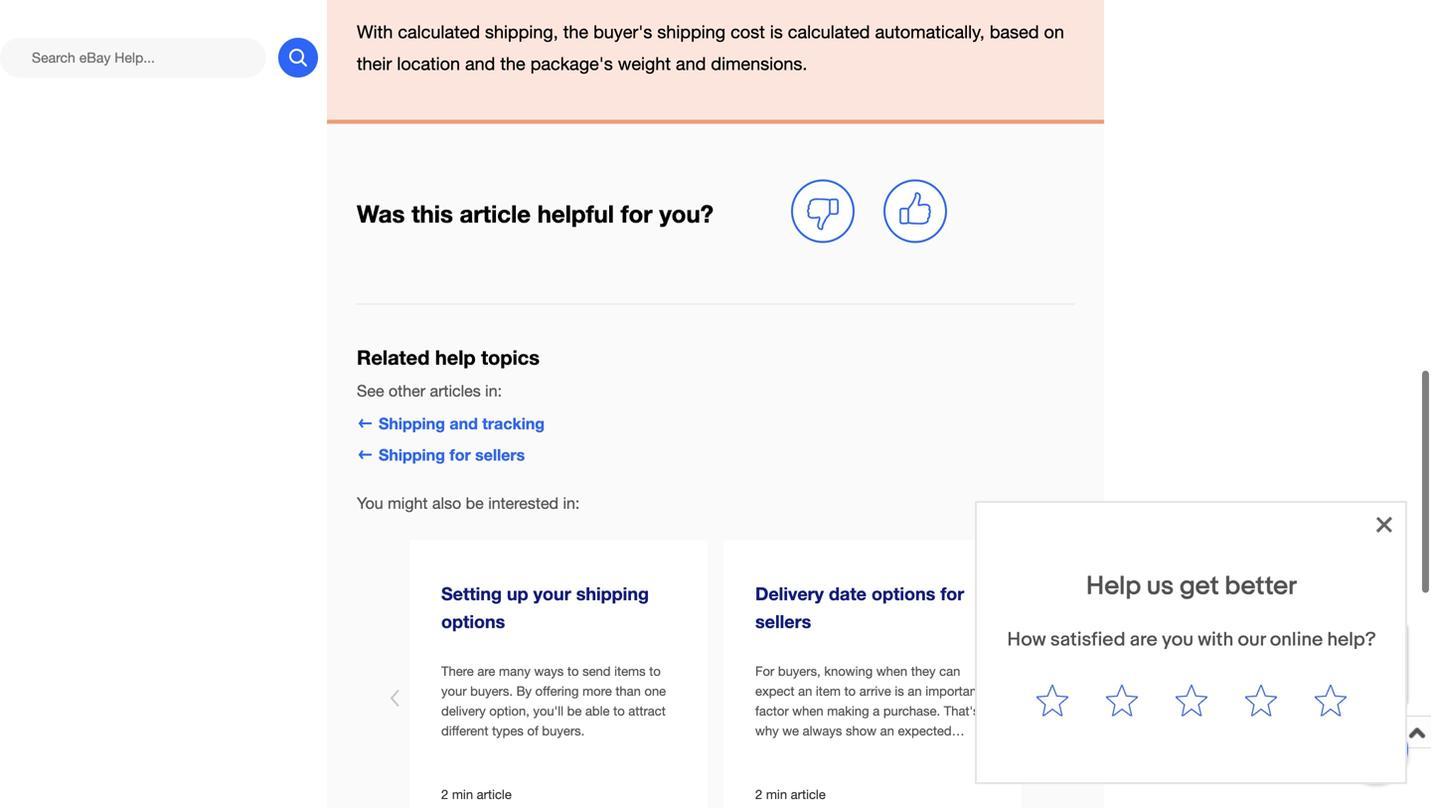 Task type: locate. For each thing, give the bounding box(es) containing it.
purchase.
[[884, 703, 941, 719]]

shipping up send
[[576, 583, 649, 604]]

options up they
[[872, 583, 936, 604]]

you
[[357, 494, 383, 512]]

1 horizontal spatial when
[[877, 664, 908, 679]]

2 for setting up your shipping options
[[441, 787, 449, 802]]

1 horizontal spatial buyers.
[[542, 723, 585, 739]]

0 vertical spatial shipping
[[658, 22, 726, 42]]

1 2 min article from the left
[[441, 787, 512, 802]]

1 horizontal spatial min
[[766, 787, 787, 802]]

0 vertical spatial your
[[534, 583, 571, 604]]

always
[[803, 723, 842, 739]]

1 horizontal spatial options
[[872, 583, 936, 604]]

2 horizontal spatial the
[[1197, 637, 1217, 653]]

1 vertical spatial in:
[[563, 494, 580, 512]]

you might also be interested in:
[[357, 494, 580, 512]]

your right up
[[534, 583, 571, 604]]

their
[[357, 53, 392, 74]]

an down buyers, on the bottom right of page
[[798, 684, 813, 699]]

is
[[770, 22, 783, 42], [895, 684, 904, 699]]

2 min article for options
[[441, 787, 512, 802]]

to inside for buyers, knowing when they can expect an item to arrive is an important factor when making a purchase. that's why we always show an expected delivery date on ebay listings.
[[845, 684, 856, 699]]

be right also
[[466, 494, 484, 512]]

calculated
[[398, 22, 480, 42], [788, 22, 870, 42]]

0 horizontal spatial in:
[[485, 382, 502, 400]]

0 vertical spatial is
[[770, 22, 783, 42]]

2
[[441, 787, 449, 802], [756, 787, 763, 802]]

0 vertical spatial options
[[872, 583, 936, 604]]

1 horizontal spatial is
[[895, 684, 904, 699]]

0 vertical spatial delivery
[[441, 703, 486, 719]]

0 horizontal spatial 2 min article
[[441, 787, 512, 802]]

this
[[412, 199, 453, 227]]

sellers
[[475, 445, 525, 464], [756, 611, 812, 632]]

and right weight
[[676, 53, 706, 74]]

help up automated
[[1220, 637, 1247, 653]]

date inside delivery date options for sellers
[[829, 583, 867, 604]]

2 min article down different
[[441, 787, 512, 802]]

the
[[563, 22, 589, 42], [500, 53, 526, 74], [1197, 637, 1217, 653]]

1 vertical spatial for
[[450, 445, 471, 464]]

0 vertical spatial date
[[829, 583, 867, 604]]

the right get
[[1197, 637, 1217, 653]]

article right this
[[460, 199, 531, 227]]

options down setting at the bottom left of the page
[[441, 611, 505, 632]]

0 horizontal spatial sellers
[[475, 445, 525, 464]]

date right delivery
[[829, 583, 867, 604]]

2 2 from the left
[[756, 787, 763, 802]]

offering
[[535, 684, 579, 699]]

options
[[872, 583, 936, 604], [441, 611, 505, 632]]

need
[[1277, 637, 1308, 653]]

2 min article down we
[[756, 787, 826, 802]]

when up arrive
[[877, 664, 908, 679]]

ways
[[534, 664, 564, 679]]

knowing
[[824, 664, 873, 679]]

0 vertical spatial for
[[621, 199, 653, 227]]

0 vertical spatial the
[[563, 22, 589, 42]]

1 horizontal spatial 2
[[756, 787, 763, 802]]

1 vertical spatial buyers.
[[542, 723, 585, 739]]

sellers down delivery
[[756, 611, 812, 632]]

might
[[388, 494, 428, 512]]

buyer's
[[594, 22, 653, 42]]

article for setting up your shipping options
[[477, 787, 512, 802]]

article for delivery date options for sellers
[[791, 787, 826, 802]]

0 horizontal spatial options
[[441, 611, 505, 632]]

delivery inside for buyers, knowing when they can expect an item to arrive is an important factor when making a purchase. that's why we always show an expected delivery date on ebay listings.
[[756, 743, 800, 759]]

0 vertical spatial shipping
[[379, 414, 445, 433]]

1 2 from the left
[[441, 787, 449, 802]]

article down always
[[791, 787, 826, 802]]

0 horizontal spatial 2
[[441, 787, 449, 802]]

on left ebay
[[833, 743, 847, 759]]

on
[[1044, 22, 1065, 42], [833, 743, 847, 759]]

options inside delivery date options for sellers
[[872, 583, 936, 604]]

and
[[465, 53, 495, 74], [676, 53, 706, 74], [450, 414, 478, 433]]

a
[[873, 703, 880, 719]]

1 vertical spatial on
[[833, 743, 847, 759]]

2 min article
[[441, 787, 512, 802], [756, 787, 826, 802]]

1 horizontal spatial calculated
[[788, 22, 870, 42]]

min down different
[[452, 787, 473, 802]]

2 down why
[[756, 787, 763, 802]]

0 vertical spatial on
[[1044, 22, 1065, 42]]

shipping up might
[[379, 445, 445, 464]]

they
[[911, 664, 936, 679]]

2 shipping from the top
[[379, 445, 445, 464]]

to down knowing
[[845, 684, 856, 699]]

0 vertical spatial when
[[877, 664, 908, 679]]

the up package's
[[563, 22, 589, 42]]

min for setting up your shipping options
[[452, 787, 473, 802]]

0 vertical spatial in:
[[485, 382, 502, 400]]

0 horizontal spatial shipping
[[576, 583, 649, 604]]

buyers. down the are
[[470, 684, 513, 699]]

1 vertical spatial when
[[793, 703, 824, 719]]

is up purchase.
[[895, 684, 904, 699]]

on inside with calculated shipping, the buyer's shipping cost is calculated automatically, based on their location and the package's weight and dimensions.
[[1044, 22, 1065, 42]]

location
[[397, 53, 460, 74]]

0 vertical spatial be
[[466, 494, 484, 512]]

1 horizontal spatial shipping
[[658, 22, 726, 42]]

in: down topics
[[485, 382, 502, 400]]

0 horizontal spatial for
[[450, 445, 471, 464]]

your
[[534, 583, 571, 604], [441, 684, 467, 699]]

an
[[1252, 677, 1267, 693], [798, 684, 813, 699], [908, 684, 922, 699], [880, 723, 895, 739]]

2 vertical spatial for
[[941, 583, 965, 604]]

buyers,
[[778, 664, 821, 679]]

buyers.
[[470, 684, 513, 699], [542, 723, 585, 739]]

shipping and tracking link
[[357, 414, 545, 433]]

min
[[452, 787, 473, 802], [766, 787, 787, 802]]

and up shipping for sellers on the left of page
[[450, 414, 478, 433]]

min for delivery date options for sellers
[[766, 787, 787, 802]]

date
[[829, 583, 867, 604], [804, 743, 829, 759]]

0 horizontal spatial on
[[833, 743, 847, 759]]

1 horizontal spatial be
[[567, 703, 582, 719]]

1 vertical spatial your
[[441, 684, 467, 699]]

1 vertical spatial sellers
[[756, 611, 812, 632]]

your down there
[[441, 684, 467, 699]]

1 vertical spatial shipping
[[379, 445, 445, 464]]

help
[[435, 345, 476, 369], [1220, 637, 1247, 653]]

1 min from the left
[[452, 787, 473, 802]]

1 vertical spatial options
[[441, 611, 505, 632]]

expected
[[898, 723, 952, 739]]

min down why
[[766, 787, 787, 802]]

you'll
[[533, 703, 564, 719]]

articles
[[430, 382, 481, 400]]

for
[[621, 199, 653, 227], [450, 445, 471, 464], [941, 583, 965, 604]]

1 horizontal spatial on
[[1044, 22, 1065, 42]]

1 horizontal spatial delivery
[[756, 743, 800, 759]]

1 shipping from the top
[[379, 414, 445, 433]]

1 horizontal spatial in:
[[563, 494, 580, 512]]

2 for delivery date options for sellers
[[756, 787, 763, 802]]

shipping for shipping and tracking
[[379, 414, 445, 433]]

to
[[568, 664, 579, 679], [649, 664, 661, 679], [845, 684, 856, 699], [614, 703, 625, 719]]

article
[[460, 199, 531, 227], [477, 787, 512, 802], [791, 787, 826, 802]]

making
[[827, 703, 869, 719]]

shipping left cost
[[658, 22, 726, 42]]

delivery
[[441, 703, 486, 719], [756, 743, 800, 759]]

to left send
[[568, 664, 579, 679]]

for left 'you?' on the top
[[621, 199, 653, 227]]

1 vertical spatial delivery
[[756, 743, 800, 759]]

delivery down why
[[756, 743, 800, 759]]

shipping for shipping for sellers
[[379, 445, 445, 464]]

related
[[357, 345, 430, 369]]

see
[[357, 382, 384, 400]]

0 horizontal spatial the
[[500, 53, 526, 74]]

on right based
[[1044, 22, 1065, 42]]

an left agent. on the right of page
[[1252, 677, 1267, 693]]

shipping
[[379, 414, 445, 433], [379, 445, 445, 464]]

0 horizontal spatial min
[[452, 787, 473, 802]]

1 vertical spatial date
[[804, 743, 829, 759]]

on inside for buyers, knowing when they can expect an item to arrive is an important factor when making a purchase. that's why we always show an expected delivery date on ebay listings.
[[833, 743, 847, 759]]

be
[[466, 494, 484, 512], [567, 703, 582, 719]]

get the help you need from our automated assistant, or contact an agent.
[[1170, 637, 1341, 693]]

there
[[441, 664, 474, 679]]

with calculated shipping, the buyer's shipping cost is calculated automatically, based on their location and the package's weight and dimensions.
[[357, 22, 1065, 74]]

0 horizontal spatial is
[[770, 22, 783, 42]]

related help topics
[[357, 345, 540, 369]]

1 horizontal spatial sellers
[[756, 611, 812, 632]]

1 vertical spatial the
[[500, 53, 526, 74]]

for up can
[[941, 583, 965, 604]]

is right cost
[[770, 22, 783, 42]]

1 horizontal spatial your
[[534, 583, 571, 604]]

automated
[[1194, 657, 1261, 673]]

in: right interested
[[563, 494, 580, 512]]

date inside for buyers, knowing when they can expect an item to arrive is an important factor when making a purchase. that's why we always show an expected delivery date on ebay listings.
[[804, 743, 829, 759]]

0 horizontal spatial calculated
[[398, 22, 480, 42]]

be left able
[[567, 703, 582, 719]]

when up always
[[793, 703, 824, 719]]

0 horizontal spatial help
[[435, 345, 476, 369]]

setting up your shipping options
[[441, 583, 649, 632]]

2 horizontal spatial for
[[941, 583, 965, 604]]

many
[[499, 664, 531, 679]]

0 horizontal spatial buyers.
[[470, 684, 513, 699]]

was this article helpful for you?
[[357, 199, 714, 227]]

0 horizontal spatial delivery
[[441, 703, 486, 719]]

to right able
[[614, 703, 625, 719]]

help up articles
[[435, 345, 476, 369]]

buyers. down you'll
[[542, 723, 585, 739]]

with
[[357, 22, 393, 42]]

the down shipping,
[[500, 53, 526, 74]]

1 vertical spatial shipping
[[576, 583, 649, 604]]

0 horizontal spatial be
[[466, 494, 484, 512]]

option,
[[490, 703, 530, 719]]

calculated up location
[[398, 22, 480, 42]]

1 vertical spatial help
[[1220, 637, 1247, 653]]

interested
[[488, 494, 559, 512]]

sellers down tracking
[[475, 445, 525, 464]]

2 min from the left
[[766, 787, 787, 802]]

when
[[877, 664, 908, 679], [793, 703, 824, 719]]

article down types
[[477, 787, 512, 802]]

2 vertical spatial the
[[1197, 637, 1217, 653]]

factor
[[756, 703, 789, 719]]

listings.
[[884, 743, 928, 759]]

based
[[990, 22, 1039, 42]]

for down the shipping and tracking
[[450, 445, 471, 464]]

you?
[[659, 199, 714, 227]]

Search eBay Help... text field
[[0, 38, 266, 78]]

2 down different
[[441, 787, 449, 802]]

2 2 min article from the left
[[756, 787, 826, 802]]

1 vertical spatial be
[[567, 703, 582, 719]]

date down always
[[804, 743, 829, 759]]

1 vertical spatial is
[[895, 684, 904, 699]]

automatically,
[[875, 22, 985, 42]]

delivery up different
[[441, 703, 486, 719]]

0 horizontal spatial your
[[441, 684, 467, 699]]

different
[[441, 723, 489, 739]]

your inside there are many ways to send items to your buyers. by offering more than one delivery option, you'll be able to attract different types of buyers.
[[441, 684, 467, 699]]

calculated up dimensions.
[[788, 22, 870, 42]]

1 horizontal spatial 2 min article
[[756, 787, 826, 802]]

shipping,
[[485, 22, 558, 42]]

shipping down other
[[379, 414, 445, 433]]

1 horizontal spatial help
[[1220, 637, 1247, 653]]



Task type: vqa. For each thing, say whether or not it's contained in the screenshot.
Save this search button
no



Task type: describe. For each thing, give the bounding box(es) containing it.
1 horizontal spatial the
[[563, 22, 589, 42]]

2 min article for sellers
[[756, 787, 826, 802]]

there are many ways to send items to your buyers. by offering more than one delivery option, you'll be able to attract different types of buyers.
[[441, 664, 666, 739]]

options inside the setting up your shipping options
[[441, 611, 505, 632]]

send
[[583, 664, 611, 679]]

is inside with calculated shipping, the buyer's shipping cost is calculated automatically, based on their location and the package's weight and dimensions.
[[770, 22, 783, 42]]

shipping inside the setting up your shipping options
[[576, 583, 649, 604]]

cost
[[731, 22, 765, 42]]

helpful
[[538, 199, 614, 227]]

for
[[756, 664, 775, 679]]

delivery date options for sellers
[[756, 583, 965, 632]]

was
[[357, 199, 405, 227]]

types
[[492, 723, 524, 739]]

be inside there are many ways to send items to your buyers. by offering more than one delivery option, you'll be able to attract different types of buyers.
[[567, 703, 582, 719]]

an right the show
[[880, 723, 895, 739]]

to up one
[[649, 664, 661, 679]]

and right location
[[465, 53, 495, 74]]

more
[[583, 684, 612, 699]]

one
[[645, 684, 666, 699]]

show
[[846, 723, 877, 739]]

of
[[527, 723, 539, 739]]

agent.
[[1271, 677, 1310, 693]]

0 horizontal spatial when
[[793, 703, 824, 719]]

from
[[1312, 637, 1341, 653]]

package's
[[531, 53, 613, 74]]

tracking
[[482, 414, 545, 433]]

we
[[783, 723, 799, 739]]

0 vertical spatial sellers
[[475, 445, 525, 464]]

also
[[432, 494, 462, 512]]

shipping and tracking
[[379, 414, 545, 433]]

2 calculated from the left
[[788, 22, 870, 42]]

that's
[[944, 703, 980, 719]]

able
[[586, 703, 610, 719]]

shipping for sellers link
[[357, 445, 525, 464]]

delivery
[[756, 583, 824, 604]]

see other articles in:
[[357, 382, 502, 400]]

our
[[1170, 657, 1191, 673]]

attract
[[629, 703, 666, 719]]

can
[[940, 664, 961, 679]]

0 vertical spatial help
[[435, 345, 476, 369]]

setting
[[441, 583, 502, 604]]

item
[[816, 684, 841, 699]]

your inside the setting up your shipping options
[[534, 583, 571, 604]]

1 horizontal spatial for
[[621, 199, 653, 227]]

dimensions.
[[711, 53, 808, 74]]

you
[[1251, 637, 1274, 653]]

or
[[1328, 657, 1341, 673]]

the inside 'get the help you need from our automated assistant, or contact an agent.'
[[1197, 637, 1217, 653]]

than
[[616, 684, 641, 699]]

0 vertical spatial buyers.
[[470, 684, 513, 699]]

topics
[[481, 345, 540, 369]]

weight
[[618, 53, 671, 74]]

up
[[507, 583, 529, 604]]

shipping for sellers
[[379, 445, 525, 464]]

are
[[478, 664, 496, 679]]

help inside 'get the help you need from our automated assistant, or contact an agent.'
[[1220, 637, 1247, 653]]

sellers inside delivery date options for sellers
[[756, 611, 812, 632]]

ebay
[[851, 743, 880, 759]]

by
[[517, 684, 532, 699]]

other
[[389, 382, 426, 400]]

important
[[926, 684, 981, 699]]

shipping inside with calculated shipping, the buyer's shipping cost is calculated automatically, based on their location and the package's weight and dimensions.
[[658, 22, 726, 42]]

contact
[[1201, 677, 1248, 693]]

for inside delivery date options for sellers
[[941, 583, 965, 604]]

delivery inside there are many ways to send items to your buyers. by offering more than one delivery option, you'll be able to attract different types of buyers.
[[441, 703, 486, 719]]

an inside 'get the help you need from our automated assistant, or contact an agent.'
[[1252, 677, 1267, 693]]

for buyers, knowing when they can expect an item to arrive is an important factor when making a purchase. that's why we always show an expected delivery date on ebay listings.
[[756, 664, 981, 759]]

items
[[614, 664, 646, 679]]

expect
[[756, 684, 795, 699]]

1 calculated from the left
[[398, 22, 480, 42]]

an up purchase.
[[908, 684, 922, 699]]

arrive
[[860, 684, 892, 699]]

get the help you need from our automated assistant, or contact an agent. tooltip
[[1161, 635, 1350, 695]]

why
[[756, 723, 779, 739]]

assistant,
[[1265, 657, 1325, 673]]

get
[[1171, 637, 1193, 653]]

is inside for buyers, knowing when they can expect an item to arrive is an important factor when making a purchase. that's why we always show an expected delivery date on ebay listings.
[[895, 684, 904, 699]]



